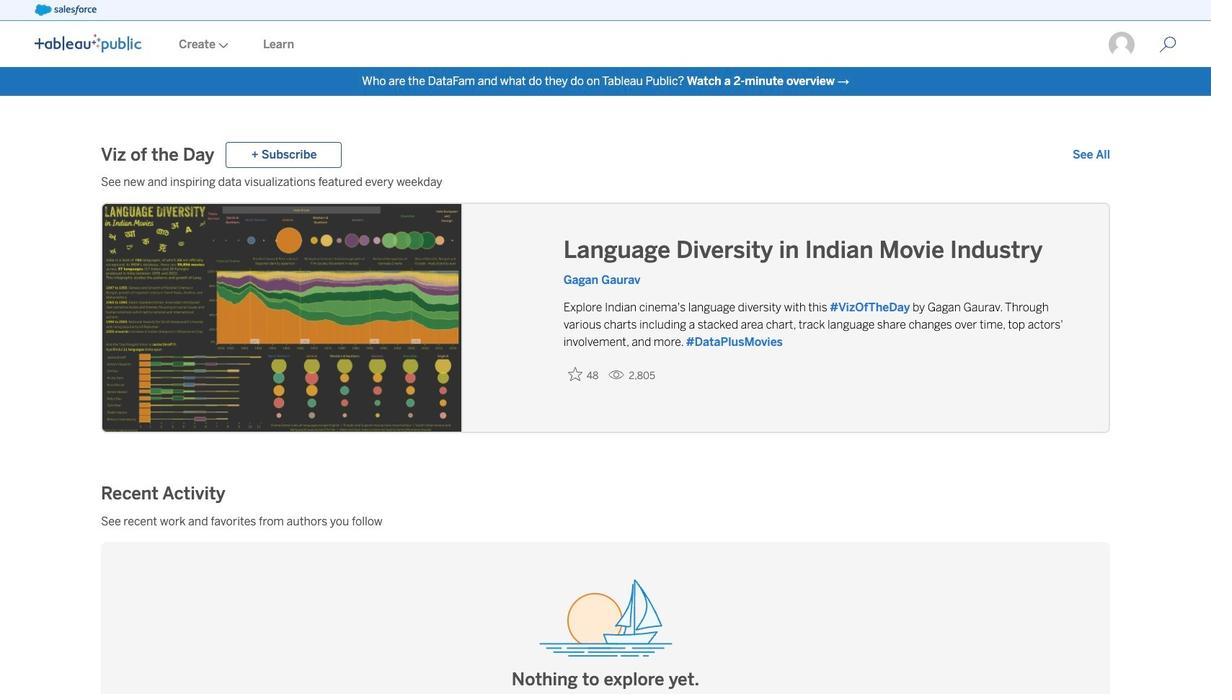 Task type: describe. For each thing, give the bounding box(es) containing it.
tableau public viz of the day image
[[102, 204, 463, 435]]

see recent work and favorites from authors you follow element
[[101, 513, 1111, 531]]

see new and inspiring data visualizations featured every weekday element
[[101, 174, 1111, 191]]



Task type: vqa. For each thing, say whether or not it's contained in the screenshot.
"Visualization"
no



Task type: locate. For each thing, give the bounding box(es) containing it.
recent activity heading
[[101, 482, 225, 505]]

viz of the day heading
[[101, 144, 214, 167]]

logo image
[[35, 34, 141, 53]]

create image
[[216, 43, 229, 48]]

Add Favorite button
[[564, 363, 603, 387]]

salesforce logo image
[[35, 4, 96, 16]]

add favorite image
[[568, 367, 582, 381]]

go to search image
[[1142, 36, 1194, 53]]

see all viz of the day element
[[1073, 146, 1111, 164]]

christina.overa image
[[1108, 30, 1136, 59]]



